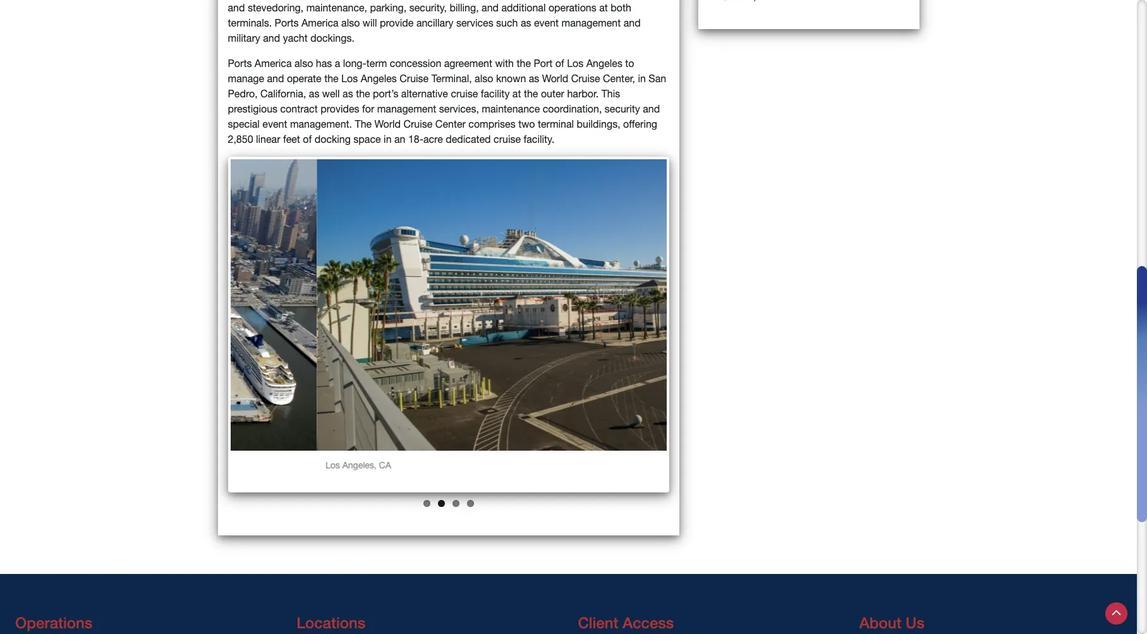 Task type: locate. For each thing, give the bounding box(es) containing it.
angle up image
[[1112, 604, 1122, 620]]

linear
[[256, 134, 280, 145]]

event
[[263, 118, 287, 130]]

cruise up services,
[[451, 88, 478, 99]]

1 horizontal spatial in
[[638, 73, 646, 84]]

also up operate
[[295, 58, 313, 69]]

0 vertical spatial los
[[567, 58, 584, 69]]

and
[[267, 73, 284, 84], [643, 103, 660, 115]]

agreement
[[444, 58, 492, 69]]

the
[[355, 118, 372, 130]]

angeles down term at the left top
[[361, 73, 397, 84]]

world
[[542, 73, 569, 84], [375, 118, 401, 130]]

0 horizontal spatial of
[[303, 134, 312, 145]]

1 vertical spatial world
[[375, 118, 401, 130]]

1 vertical spatial and
[[643, 103, 660, 115]]

angeles up center,
[[586, 58, 623, 69]]

of right feet
[[303, 134, 312, 145]]

18-
[[408, 134, 424, 145]]

angeles
[[586, 58, 623, 69], [361, 73, 397, 84]]

as right the well
[[343, 88, 353, 99]]

feet
[[283, 134, 300, 145]]

cruise down comprises
[[494, 134, 521, 145]]

and down the 'america'
[[267, 73, 284, 84]]

with
[[495, 58, 514, 69]]

ports america also has a long-term concession agreement with the port of los angeles to manage and operate the                                  los angeles cruise terminal, also known as world cruise center, in san pedro, california, as well as the port's alternative                                  cruise facility at the outer harbor. this prestigious contract provides for management services, maintenance coordination,                                  security and special event management. the world cruise center comprises two terminal buildings,                                  offering 2,850 linear feet of docking space in an 18-acre dedicated cruise facility.
[[228, 58, 666, 145]]

cruise
[[400, 73, 429, 84], [571, 73, 600, 84], [404, 118, 433, 130]]

0 vertical spatial world
[[542, 73, 569, 84]]

2 horizontal spatial los
[[567, 58, 584, 69]]

world up an at the top of the page
[[375, 118, 401, 130]]

manage
[[228, 73, 264, 84]]

has
[[316, 58, 332, 69]]

1 horizontal spatial of
[[556, 58, 564, 69]]

san
[[649, 73, 666, 84]]

2 vertical spatial los
[[272, 460, 286, 470]]

locations
[[297, 614, 366, 632]]

management
[[377, 103, 436, 115]]

los left angeles, at the bottom
[[272, 460, 286, 470]]

the
[[517, 58, 531, 69], [324, 73, 339, 84], [356, 88, 370, 99], [524, 88, 538, 99]]

in
[[638, 73, 646, 84], [384, 134, 392, 145]]

0 vertical spatial and
[[267, 73, 284, 84]]

coordination,
[[543, 103, 602, 115]]

1 vertical spatial angeles
[[361, 73, 397, 84]]

about
[[860, 614, 902, 632]]

1 horizontal spatial world
[[542, 73, 569, 84]]

los down 'long-'
[[341, 73, 358, 84]]

0 horizontal spatial world
[[375, 118, 401, 130]]

operate
[[287, 73, 322, 84]]

and up offering
[[643, 103, 660, 115]]

0 vertical spatial of
[[556, 58, 564, 69]]

as left the well
[[309, 88, 320, 99]]

california,
[[261, 88, 306, 99]]

los
[[567, 58, 584, 69], [341, 73, 358, 84], [272, 460, 286, 470]]

0 horizontal spatial los
[[272, 460, 286, 470]]

1 horizontal spatial angeles
[[586, 58, 623, 69]]

cruise up 18-
[[404, 118, 433, 130]]

security
[[605, 103, 640, 115]]

for
[[362, 103, 374, 115]]

center
[[435, 118, 466, 130]]

in left an at the top of the page
[[384, 134, 392, 145]]

as down port
[[529, 73, 539, 84]]

0 vertical spatial angeles
[[586, 58, 623, 69]]

the right with
[[517, 58, 531, 69]]

america
[[255, 58, 292, 69]]

1 vertical spatial in
[[384, 134, 392, 145]]

management.
[[290, 118, 352, 130]]

pedro,
[[228, 88, 258, 99]]

access
[[623, 614, 674, 632]]

of
[[556, 58, 564, 69], [303, 134, 312, 145]]

docking
[[315, 134, 351, 145]]

cruise
[[451, 88, 478, 99], [494, 134, 521, 145]]

of right port
[[556, 58, 564, 69]]

to
[[625, 58, 634, 69]]

us
[[906, 614, 925, 632]]

0 vertical spatial also
[[295, 58, 313, 69]]

services,
[[439, 103, 479, 115]]

facility.
[[524, 134, 555, 145]]

also
[[295, 58, 313, 69], [475, 73, 493, 84]]

0 vertical spatial cruise
[[451, 88, 478, 99]]

0 horizontal spatial in
[[384, 134, 392, 145]]

los up harbor.
[[567, 58, 584, 69]]

in left "san"
[[638, 73, 646, 84]]

a
[[335, 58, 340, 69]]

world up outer
[[542, 73, 569, 84]]

port
[[534, 58, 553, 69]]

about us
[[860, 614, 925, 632]]

also up the facility
[[475, 73, 493, 84]]

as
[[529, 73, 539, 84], [309, 88, 320, 99], [343, 88, 353, 99]]

1 vertical spatial cruise
[[494, 134, 521, 145]]

1 vertical spatial also
[[475, 73, 493, 84]]

at
[[513, 88, 521, 99]]

1 vertical spatial los
[[341, 73, 358, 84]]

two
[[518, 118, 535, 130]]

the up for
[[356, 88, 370, 99]]

alternative
[[401, 88, 448, 99]]

0 horizontal spatial angeles
[[361, 73, 397, 84]]

0 horizontal spatial also
[[295, 58, 313, 69]]

1 horizontal spatial as
[[343, 88, 353, 99]]



Task type: vqa. For each thing, say whether or not it's contained in the screenshot.
Safety link
no



Task type: describe. For each thing, give the bounding box(es) containing it.
space
[[354, 134, 381, 145]]

comprises
[[469, 118, 516, 130]]

ports
[[228, 58, 252, 69]]

the right at
[[524, 88, 538, 99]]

maintenance
[[482, 103, 540, 115]]

port's
[[373, 88, 399, 99]]

1 horizontal spatial cruise
[[494, 134, 521, 145]]

angeles,
[[289, 460, 323, 470]]

ca
[[325, 460, 338, 470]]

contract
[[280, 103, 318, 115]]

client access
[[578, 614, 674, 632]]

los angeles, ca
[[272, 460, 338, 470]]

cruise up harbor.
[[571, 73, 600, 84]]

well
[[322, 88, 340, 99]]

terminal,
[[432, 73, 472, 84]]

operations
[[15, 614, 92, 632]]

acre
[[424, 134, 443, 145]]

long-
[[343, 58, 367, 69]]

this
[[602, 88, 620, 99]]

2,850
[[228, 134, 253, 145]]

an
[[394, 134, 406, 145]]

terminal
[[538, 118, 574, 130]]

cruise down "concession"
[[400, 73, 429, 84]]

dedicated
[[446, 134, 491, 145]]

client
[[578, 614, 619, 632]]

0 horizontal spatial and
[[267, 73, 284, 84]]

1 horizontal spatial los
[[341, 73, 358, 84]]

1 horizontal spatial and
[[643, 103, 660, 115]]

prestigious
[[228, 103, 278, 115]]

buildings,
[[577, 118, 621, 130]]

center,
[[603, 73, 635, 84]]

provides
[[321, 103, 359, 115]]

0 vertical spatial in
[[638, 73, 646, 84]]

0 horizontal spatial as
[[309, 88, 320, 99]]

the up the well
[[324, 73, 339, 84]]

facility
[[481, 88, 510, 99]]

0 horizontal spatial cruise
[[451, 88, 478, 99]]

1 vertical spatial of
[[303, 134, 312, 145]]

concession
[[390, 58, 441, 69]]

1 horizontal spatial also
[[475, 73, 493, 84]]

harbor.
[[567, 88, 599, 99]]

term
[[367, 58, 387, 69]]

known
[[496, 73, 526, 84]]

special
[[228, 118, 260, 130]]

outer
[[541, 88, 565, 99]]

offering
[[623, 118, 658, 130]]

2 horizontal spatial as
[[529, 73, 539, 84]]



